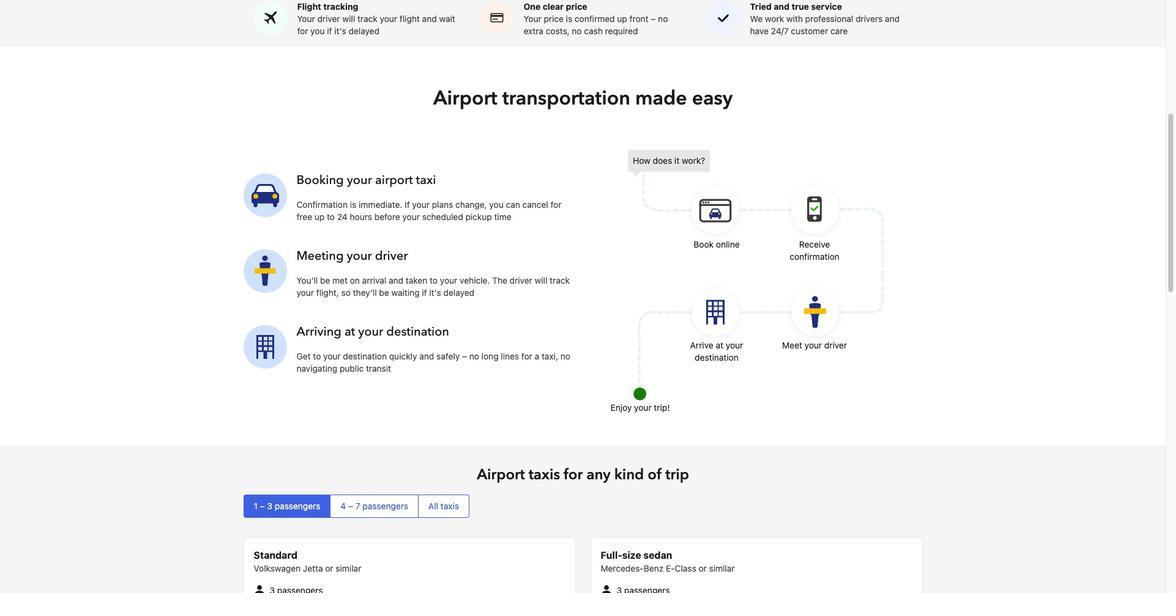 Task type: locate. For each thing, give the bounding box(es) containing it.
with
[[786, 14, 803, 24]]

booking
[[297, 172, 344, 189]]

if
[[327, 26, 332, 36], [422, 288, 427, 298]]

your inside flight tracking your driver will track your flight and wait for you if it's delayed
[[380, 14, 397, 24]]

1 vertical spatial airport
[[477, 465, 525, 486]]

– right the front
[[651, 14, 656, 24]]

passengers right 7
[[363, 502, 408, 512]]

taxis up "sort results by" element
[[529, 465, 560, 486]]

driver down tracking
[[317, 14, 340, 24]]

– right safely at the bottom left of the page
[[462, 352, 467, 362]]

the
[[492, 276, 507, 286]]

track right "the"
[[550, 276, 570, 286]]

lines
[[501, 352, 519, 362]]

2 passengers from the left
[[363, 502, 408, 512]]

1 vertical spatial delayed
[[443, 288, 474, 298]]

for inside flight tracking your driver will track your flight and wait for you if it's delayed
[[297, 26, 308, 36]]

your right arrive
[[726, 341, 743, 351]]

time
[[494, 212, 511, 222]]

2 horizontal spatial to
[[430, 276, 438, 286]]

your up transit
[[358, 324, 383, 341]]

be down arrival
[[379, 288, 389, 298]]

you up "time"
[[489, 200, 504, 210]]

and up the work
[[774, 2, 790, 12]]

your down if
[[402, 212, 420, 222]]

volkswagen
[[254, 564, 301, 574]]

passengers
[[275, 502, 320, 512], [363, 502, 408, 512]]

mercedes-
[[601, 564, 644, 574]]

your
[[297, 14, 315, 24], [524, 14, 542, 24]]

0 horizontal spatial to
[[313, 352, 321, 362]]

it's
[[334, 26, 346, 36], [429, 288, 441, 298]]

you down flight
[[310, 26, 325, 36]]

similar right the jetta
[[336, 564, 361, 574]]

1 vertical spatial is
[[350, 200, 356, 210]]

at right 'arriving'
[[345, 324, 355, 341]]

or right class
[[699, 564, 707, 574]]

front
[[630, 14, 649, 24]]

passengers right 3
[[275, 502, 320, 512]]

at for arrive
[[716, 341, 724, 351]]

free
[[297, 212, 312, 222]]

airport for airport transportation made easy
[[433, 85, 497, 112]]

1 vertical spatial to
[[430, 276, 438, 286]]

2 vertical spatial to
[[313, 352, 321, 362]]

and
[[774, 2, 790, 12], [422, 14, 437, 24], [885, 14, 900, 24], [389, 276, 403, 286], [419, 352, 434, 362]]

full-
[[601, 551, 622, 562]]

0 horizontal spatial will
[[342, 14, 355, 24]]

arriving
[[297, 324, 342, 341]]

and inside get to your destination quickly and safely – no long lines for a taxi, no navigating public transit
[[419, 352, 434, 362]]

0 vertical spatial be
[[320, 276, 330, 286]]

meeting your driver
[[297, 248, 408, 265]]

1 vertical spatial be
[[379, 288, 389, 298]]

0 horizontal spatial similar
[[336, 564, 361, 574]]

arrive at your destination
[[690, 341, 743, 363]]

vehicle.
[[460, 276, 490, 286]]

can
[[506, 200, 520, 210]]

confirmation
[[790, 252, 840, 262]]

1 horizontal spatial if
[[422, 288, 427, 298]]

1 vertical spatial will
[[535, 276, 547, 286]]

one
[[524, 2, 541, 12]]

0 horizontal spatial you
[[310, 26, 325, 36]]

price up confirmed
[[566, 2, 587, 12]]

destination down arrive
[[695, 353, 739, 363]]

for down flight
[[297, 26, 308, 36]]

you'll
[[297, 276, 318, 286]]

track inside flight tracking your driver will track your flight and wait for you if it's delayed
[[357, 14, 378, 24]]

–
[[651, 14, 656, 24], [462, 352, 467, 362], [260, 502, 265, 512], [348, 502, 353, 512]]

how
[[633, 156, 651, 166]]

so
[[341, 288, 351, 298]]

arriving at your destination
[[297, 324, 449, 341]]

driver right "the"
[[510, 276, 532, 286]]

0 vertical spatial up
[[617, 14, 627, 24]]

if down taken
[[422, 288, 427, 298]]

up up required
[[617, 14, 627, 24]]

1 horizontal spatial passengers
[[363, 502, 408, 512]]

taxis inside "sort results by" element
[[441, 502, 459, 512]]

destination for arriving at your destination
[[386, 324, 449, 341]]

0 vertical spatial airport
[[433, 85, 497, 112]]

at
[[345, 324, 355, 341], [716, 341, 724, 351]]

1 vertical spatial taxis
[[441, 502, 459, 512]]

will down tracking
[[342, 14, 355, 24]]

track down tracking
[[357, 14, 378, 24]]

1 vertical spatial you
[[489, 200, 504, 210]]

track
[[357, 14, 378, 24], [550, 276, 570, 286]]

your right if
[[412, 200, 430, 210]]

destination inside get to your destination quickly and safely – no long lines for a taxi, no navigating public transit
[[343, 352, 387, 362]]

kind
[[614, 465, 644, 486]]

booking airport taxi image for meeting your driver
[[243, 250, 287, 293]]

will right "the"
[[535, 276, 547, 286]]

a
[[535, 352, 539, 362]]

price down clear
[[544, 14, 564, 24]]

passengers for 4 – 7 passengers
[[363, 502, 408, 512]]

1 horizontal spatial delayed
[[443, 288, 474, 298]]

and up 'waiting'
[[389, 276, 403, 286]]

is up costs, at the top of the page
[[566, 14, 572, 24]]

booking airport taxi image
[[628, 150, 885, 407], [243, 174, 287, 217], [243, 250, 287, 293], [243, 326, 287, 369]]

delayed
[[349, 26, 379, 36], [443, 288, 474, 298]]

and left safely at the bottom left of the page
[[419, 352, 434, 362]]

professional
[[805, 14, 853, 24]]

2 similar from the left
[[709, 564, 735, 574]]

transportation
[[502, 85, 630, 112]]

to left "24"
[[327, 212, 335, 222]]

it's inside you'll be met on arrival and taken to your vehicle. the driver will track your flight, so they'll be waiting if it's delayed
[[429, 288, 441, 298]]

it
[[674, 156, 680, 166]]

e-
[[666, 564, 675, 574]]

your left trip!
[[634, 403, 652, 413]]

0 horizontal spatial taxis
[[441, 502, 459, 512]]

2 or from the left
[[699, 564, 707, 574]]

waiting
[[391, 288, 420, 298]]

1 vertical spatial it's
[[429, 288, 441, 298]]

destination
[[386, 324, 449, 341], [343, 352, 387, 362], [695, 353, 739, 363]]

0 horizontal spatial if
[[327, 26, 332, 36]]

up down confirmation
[[315, 212, 325, 222]]

0 horizontal spatial is
[[350, 200, 356, 210]]

be up flight,
[[320, 276, 330, 286]]

be
[[320, 276, 330, 286], [379, 288, 389, 298]]

0 vertical spatial track
[[357, 14, 378, 24]]

it's right 'waiting'
[[429, 288, 441, 298]]

get
[[297, 352, 311, 362]]

1 similar from the left
[[336, 564, 361, 574]]

size
[[622, 551, 641, 562]]

0 horizontal spatial passengers
[[275, 502, 320, 512]]

driver right meet
[[824, 341, 847, 351]]

1 or from the left
[[325, 564, 333, 574]]

book online
[[694, 240, 740, 250]]

delayed down tracking
[[349, 26, 379, 36]]

it's down tracking
[[334, 26, 346, 36]]

1 horizontal spatial similar
[[709, 564, 735, 574]]

0 vertical spatial delayed
[[349, 26, 379, 36]]

your left the flight
[[380, 14, 397, 24]]

quickly
[[389, 352, 417, 362]]

1 horizontal spatial or
[[699, 564, 707, 574]]

0 vertical spatial it's
[[334, 26, 346, 36]]

your up navigating at the bottom of page
[[323, 352, 341, 362]]

1 horizontal spatial price
[[566, 2, 587, 12]]

tracking
[[323, 2, 358, 12]]

1 horizontal spatial taxis
[[529, 465, 560, 486]]

destination up quickly at bottom
[[386, 324, 449, 341]]

airport for airport taxis for any kind of trip
[[477, 465, 525, 486]]

enjoy
[[611, 403, 632, 413]]

1 vertical spatial up
[[315, 212, 325, 222]]

– right 1
[[260, 502, 265, 512]]

1 horizontal spatial you
[[489, 200, 504, 210]]

2 your from the left
[[524, 14, 542, 24]]

is inside one clear price your price is confirmed up front – no extra costs, no cash required
[[566, 14, 572, 24]]

for right cancel
[[551, 200, 562, 210]]

your down 'you'll'
[[297, 288, 314, 298]]

1 horizontal spatial to
[[327, 212, 335, 222]]

your left vehicle.
[[440, 276, 457, 286]]

if down tracking
[[327, 26, 332, 36]]

0 horizontal spatial delayed
[[349, 26, 379, 36]]

and left wait
[[422, 14, 437, 24]]

tried and true service we work with professional drivers and have 24/7 customer care
[[750, 2, 900, 36]]

1
[[254, 502, 258, 512]]

similar right class
[[709, 564, 735, 574]]

airport
[[433, 85, 497, 112], [477, 465, 525, 486]]

delayed inside you'll be met on arrival and taken to your vehicle. the driver will track your flight, so they'll be waiting if it's delayed
[[443, 288, 474, 298]]

0 vertical spatial taxis
[[529, 465, 560, 486]]

0 horizontal spatial at
[[345, 324, 355, 341]]

0 vertical spatial to
[[327, 212, 335, 222]]

1 vertical spatial track
[[550, 276, 570, 286]]

at inside the arrive at your destination
[[716, 341, 724, 351]]

no
[[658, 14, 668, 24], [572, 26, 582, 36], [469, 352, 479, 362], [561, 352, 570, 362]]

similar
[[336, 564, 361, 574], [709, 564, 735, 574]]

1 your from the left
[[297, 14, 315, 24]]

arrival
[[362, 276, 386, 286]]

arrive
[[690, 341, 714, 351]]

for left a
[[521, 352, 532, 362]]

1 vertical spatial price
[[544, 14, 564, 24]]

1 horizontal spatial your
[[524, 14, 542, 24]]

or
[[325, 564, 333, 574], [699, 564, 707, 574]]

destination up public
[[343, 352, 387, 362]]

cancel
[[522, 200, 548, 210]]

to inside the confirmation is immediate. if your plans change, you can cancel for free up to 24 hours before your scheduled pickup time
[[327, 212, 335, 222]]

0 horizontal spatial or
[[325, 564, 333, 574]]

0 vertical spatial you
[[310, 26, 325, 36]]

1 horizontal spatial it's
[[429, 288, 441, 298]]

up
[[617, 14, 627, 24], [315, 212, 325, 222]]

booking airport taxi image for arriving at your destination
[[243, 326, 287, 369]]

customer
[[791, 26, 828, 36]]

1 horizontal spatial be
[[379, 288, 389, 298]]

at right arrive
[[716, 341, 724, 351]]

0 vertical spatial if
[[327, 26, 332, 36]]

1 passengers from the left
[[275, 502, 320, 512]]

delayed down vehicle.
[[443, 288, 474, 298]]

if inside flight tracking your driver will track your flight and wait for you if it's delayed
[[327, 26, 332, 36]]

is up hours
[[350, 200, 356, 210]]

to up navigating at the bottom of page
[[313, 352, 321, 362]]

driver
[[317, 14, 340, 24], [375, 248, 408, 265], [510, 276, 532, 286], [824, 341, 847, 351]]

meet
[[782, 341, 802, 351]]

for
[[297, 26, 308, 36], [551, 200, 562, 210], [521, 352, 532, 362], [564, 465, 583, 486]]

your inside the arrive at your destination
[[726, 341, 743, 351]]

1 horizontal spatial at
[[716, 341, 724, 351]]

1 horizontal spatial will
[[535, 276, 547, 286]]

is
[[566, 14, 572, 24], [350, 200, 356, 210]]

1 horizontal spatial up
[[617, 14, 627, 24]]

1 vertical spatial if
[[422, 288, 427, 298]]

1 horizontal spatial is
[[566, 14, 572, 24]]

– inside one clear price your price is confirmed up front – no extra costs, no cash required
[[651, 14, 656, 24]]

get to your destination quickly and safely – no long lines for a taxi, no navigating public transit
[[297, 352, 570, 374]]

0 vertical spatial is
[[566, 14, 572, 24]]

1 horizontal spatial track
[[550, 276, 570, 286]]

to right taken
[[430, 276, 438, 286]]

to inside you'll be met on arrival and taken to your vehicle. the driver will track your flight, so they'll be waiting if it's delayed
[[430, 276, 438, 286]]

your down flight
[[297, 14, 315, 24]]

your down one at the top left
[[524, 14, 542, 24]]

full-size sedan mercedes-benz e-class or similar
[[601, 551, 735, 574]]

– left 7
[[348, 502, 353, 512]]

how does it work?
[[633, 156, 705, 166]]

0 horizontal spatial track
[[357, 14, 378, 24]]

0 horizontal spatial up
[[315, 212, 325, 222]]

0 vertical spatial will
[[342, 14, 355, 24]]

plans
[[432, 200, 453, 210]]

similar inside "standard volkswagen jetta or similar"
[[336, 564, 361, 574]]

no right the front
[[658, 14, 668, 24]]

to inside get to your destination quickly and safely – no long lines for a taxi, no navigating public transit
[[313, 352, 321, 362]]

0 horizontal spatial your
[[297, 14, 315, 24]]

0 horizontal spatial it's
[[334, 26, 346, 36]]

all taxis
[[428, 502, 459, 512]]

destination inside the arrive at your destination
[[695, 353, 739, 363]]

delayed inside flight tracking your driver will track your flight and wait for you if it's delayed
[[349, 26, 379, 36]]

0 vertical spatial price
[[566, 2, 587, 12]]

work?
[[682, 156, 705, 166]]

or right the jetta
[[325, 564, 333, 574]]

will
[[342, 14, 355, 24], [535, 276, 547, 286]]

taxis right all
[[441, 502, 459, 512]]



Task type: vqa. For each thing, say whether or not it's contained in the screenshot.
Number
no



Task type: describe. For each thing, give the bounding box(es) containing it.
booking airport taxi image for booking your airport taxi
[[243, 174, 287, 217]]

4
[[341, 502, 346, 512]]

is inside the confirmation is immediate. if your plans change, you can cancel for free up to 24 hours before your scheduled pickup time
[[350, 200, 356, 210]]

destination for arrive at your destination
[[695, 353, 739, 363]]

receive confirmation
[[790, 240, 840, 262]]

meet your driver
[[782, 341, 847, 351]]

confirmation is immediate. if your plans change, you can cancel for free up to 24 hours before your scheduled pickup time
[[297, 200, 562, 222]]

4 – 7 passengers
[[341, 502, 408, 512]]

immediate.
[[359, 200, 402, 210]]

does
[[653, 156, 672, 166]]

or inside "standard volkswagen jetta or similar"
[[325, 564, 333, 574]]

confirmed
[[575, 14, 615, 24]]

true
[[792, 2, 809, 12]]

flight
[[400, 14, 420, 24]]

will inside flight tracking your driver will track your flight and wait for you if it's delayed
[[342, 14, 355, 24]]

and inside flight tracking your driver will track your flight and wait for you if it's delayed
[[422, 14, 437, 24]]

all
[[428, 502, 438, 512]]

jetta
[[303, 564, 323, 574]]

easy
[[692, 85, 733, 112]]

one clear price your price is confirmed up front – no extra costs, no cash required
[[524, 2, 668, 36]]

and right drivers
[[885, 14, 900, 24]]

up inside the confirmation is immediate. if your plans change, you can cancel for free up to 24 hours before your scheduled pickup time
[[315, 212, 325, 222]]

have
[[750, 26, 769, 36]]

3
[[267, 502, 272, 512]]

you'll be met on arrival and taken to your vehicle. the driver will track your flight, so they'll be waiting if it's delayed
[[297, 276, 570, 298]]

we
[[750, 14, 763, 24]]

and inside you'll be met on arrival and taken to your vehicle. the driver will track your flight, so they'll be waiting if it's delayed
[[389, 276, 403, 286]]

tried
[[750, 2, 772, 12]]

extra
[[524, 26, 544, 36]]

taxi
[[416, 172, 436, 189]]

receive
[[799, 240, 830, 250]]

enjoy your trip!
[[611, 403, 670, 413]]

on
[[350, 276, 360, 286]]

service
[[811, 2, 842, 12]]

change,
[[455, 200, 487, 210]]

taxis for airport
[[529, 465, 560, 486]]

scheduled
[[422, 212, 463, 222]]

flight,
[[316, 288, 339, 298]]

before
[[374, 212, 400, 222]]

any
[[587, 465, 611, 486]]

flight
[[297, 2, 321, 12]]

costs,
[[546, 26, 570, 36]]

your up immediate.
[[347, 172, 372, 189]]

0 horizontal spatial be
[[320, 276, 330, 286]]

no left long
[[469, 352, 479, 362]]

clear
[[543, 2, 564, 12]]

passengers for 1 – 3 passengers
[[275, 502, 320, 512]]

for inside get to your destination quickly and safely – no long lines for a taxi, no navigating public transit
[[521, 352, 532, 362]]

cash
[[584, 26, 603, 36]]

public
[[340, 364, 364, 374]]

confirmation
[[297, 200, 348, 210]]

meeting
[[297, 248, 344, 265]]

or inside full-size sedan mercedes-benz e-class or similar
[[699, 564, 707, 574]]

no left 'cash'
[[572, 26, 582, 36]]

booking your airport taxi
[[297, 172, 436, 189]]

standard volkswagen jetta or similar
[[254, 551, 361, 574]]

track inside you'll be met on arrival and taken to your vehicle. the driver will track your flight, so they'll be waiting if it's delayed
[[550, 276, 570, 286]]

airport
[[375, 172, 413, 189]]

navigating
[[297, 364, 337, 374]]

driver up arrival
[[375, 248, 408, 265]]

destination for get to your destination quickly and safely – no long lines for a taxi, no navigating public transit
[[343, 352, 387, 362]]

transit
[[366, 364, 391, 374]]

1 – 3 passengers
[[254, 502, 320, 512]]

at for arriving
[[345, 324, 355, 341]]

your inside get to your destination quickly and safely – no long lines for a taxi, no navigating public transit
[[323, 352, 341, 362]]

you inside flight tracking your driver will track your flight and wait for you if it's delayed
[[310, 26, 325, 36]]

– inside get to your destination quickly and safely – no long lines for a taxi, no navigating public transit
[[462, 352, 467, 362]]

similar inside full-size sedan mercedes-benz e-class or similar
[[709, 564, 735, 574]]

0 horizontal spatial price
[[544, 14, 564, 24]]

care
[[831, 26, 848, 36]]

driver inside flight tracking your driver will track your flight and wait for you if it's delayed
[[317, 14, 340, 24]]

safely
[[436, 352, 460, 362]]

sedan
[[644, 551, 672, 562]]

of
[[648, 465, 662, 486]]

wait
[[439, 14, 455, 24]]

24
[[337, 212, 348, 222]]

online
[[716, 240, 740, 250]]

trip!
[[654, 403, 670, 413]]

you inside the confirmation is immediate. if your plans change, you can cancel for free up to 24 hours before your scheduled pickup time
[[489, 200, 504, 210]]

airport taxis for any kind of trip
[[477, 465, 689, 486]]

hours
[[350, 212, 372, 222]]

they'll
[[353, 288, 377, 298]]

your inside flight tracking your driver will track your flight and wait for you if it's delayed
[[297, 14, 315, 24]]

for inside the confirmation is immediate. if your plans change, you can cancel for free up to 24 hours before your scheduled pickup time
[[551, 200, 562, 210]]

will inside you'll be met on arrival and taken to your vehicle. the driver will track your flight, so they'll be waiting if it's delayed
[[535, 276, 547, 286]]

work
[[765, 14, 784, 24]]

flight tracking your driver will track your flight and wait for you if it's delayed
[[297, 2, 455, 36]]

your inside one clear price your price is confirmed up front – no extra costs, no cash required
[[524, 14, 542, 24]]

taxi,
[[542, 352, 558, 362]]

for left any
[[564, 465, 583, 486]]

airport transportation made easy
[[433, 85, 733, 112]]

standard
[[254, 551, 297, 562]]

if inside you'll be met on arrival and taken to your vehicle. the driver will track your flight, so they'll be waiting if it's delayed
[[422, 288, 427, 298]]

taxis for all
[[441, 502, 459, 512]]

7
[[356, 502, 360, 512]]

sort results by element
[[243, 495, 923, 519]]

pickup
[[465, 212, 492, 222]]

driver inside you'll be met on arrival and taken to your vehicle. the driver will track your flight, so they'll be waiting if it's delayed
[[510, 276, 532, 286]]

no right taxi,
[[561, 352, 570, 362]]

it's inside flight tracking your driver will track your flight and wait for you if it's delayed
[[334, 26, 346, 36]]

required
[[605, 26, 638, 36]]

your right meet
[[805, 341, 822, 351]]

if
[[405, 200, 410, 210]]

drivers
[[856, 14, 883, 24]]

your up on on the left top
[[347, 248, 372, 265]]

long
[[482, 352, 499, 362]]

up inside one clear price your price is confirmed up front – no extra costs, no cash required
[[617, 14, 627, 24]]

book
[[694, 240, 714, 250]]



